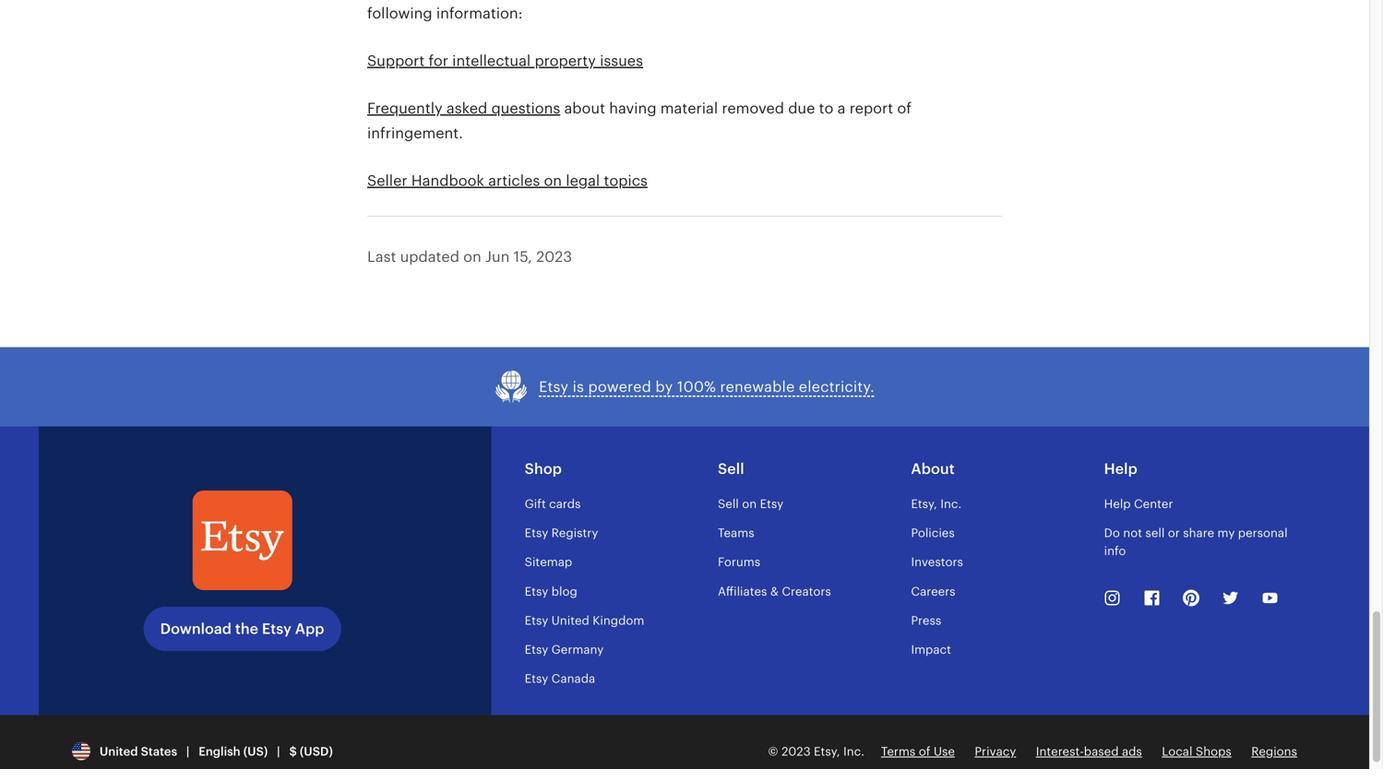 Task type: locate. For each thing, give the bounding box(es) containing it.
etsy left canada
[[525, 672, 548, 686]]

careers link
[[911, 585, 956, 599]]

last
[[367, 249, 396, 265]]

etsy right the
[[262, 621, 292, 638]]

etsy registry
[[525, 527, 598, 540]]

1 vertical spatial help
[[1104, 497, 1131, 511]]

0 horizontal spatial united
[[100, 745, 138, 759]]

1 horizontal spatial 2023
[[782, 745, 811, 759]]

1 help from the top
[[1104, 461, 1138, 478]]

support for intellectual property issues
[[367, 52, 643, 69]]

blog
[[552, 585, 577, 599]]

infringement.
[[367, 125, 463, 142]]

0 vertical spatial etsy,
[[911, 497, 937, 511]]

inc.
[[941, 497, 962, 511], [843, 745, 865, 759]]

material
[[661, 100, 718, 117]]

© 2023 etsy, inc.
[[768, 745, 865, 759]]

0 vertical spatial of
[[897, 100, 912, 117]]

0 vertical spatial inc.
[[941, 497, 962, 511]]

seller handbook articles on legal topics link
[[367, 173, 648, 189]]

for
[[429, 52, 448, 69]]

etsy inside 'download the etsy app' link
[[262, 621, 292, 638]]

etsy left the is
[[539, 379, 569, 395]]

|
[[186, 745, 189, 759], [277, 745, 280, 759]]

help up do
[[1104, 497, 1131, 511]]

press
[[911, 614, 942, 628]]

(usd)
[[300, 745, 333, 759]]

0 horizontal spatial |
[[186, 745, 189, 759]]

terms of use
[[881, 745, 955, 759]]

the
[[235, 621, 258, 638]]

0 horizontal spatial etsy,
[[814, 745, 840, 759]]

policies
[[911, 527, 955, 540]]

$
[[289, 745, 297, 759]]

sell up sell on etsy 'link'
[[718, 461, 744, 478]]

investors link
[[911, 556, 963, 570]]

(us)
[[243, 745, 268, 759]]

about
[[911, 461, 955, 478]]

0 horizontal spatial on
[[463, 249, 482, 265]]

help
[[1104, 461, 1138, 478], [1104, 497, 1131, 511]]

united right us image
[[100, 745, 138, 759]]

of
[[897, 100, 912, 117], [919, 745, 931, 759]]

1 vertical spatial sell
[[718, 497, 739, 511]]

sell on etsy link
[[718, 497, 784, 511]]

&
[[770, 585, 779, 599]]

etsy,
[[911, 497, 937, 511], [814, 745, 840, 759]]

inc. left terms
[[843, 745, 865, 759]]

my
[[1218, 527, 1235, 540]]

do not sell or share my personal info
[[1104, 527, 1288, 558]]

1 vertical spatial inc.
[[843, 745, 865, 759]]

etsy, inc. link
[[911, 497, 962, 511]]

0 horizontal spatial of
[[897, 100, 912, 117]]

press link
[[911, 614, 942, 628]]

sell
[[718, 461, 744, 478], [718, 497, 739, 511]]

etsy, right ©
[[814, 745, 840, 759]]

download the etsy app link
[[144, 607, 341, 652]]

0 vertical spatial on
[[544, 173, 562, 189]]

frequently asked questions link
[[367, 100, 560, 117]]

of right report
[[897, 100, 912, 117]]

do not sell or share my personal info link
[[1104, 527, 1288, 558]]

2 | from the left
[[277, 745, 280, 759]]

on up teams link
[[742, 497, 757, 511]]

united down blog
[[552, 614, 590, 628]]

cards
[[549, 497, 581, 511]]

2 vertical spatial on
[[742, 497, 757, 511]]

support for intellectual property issues link
[[367, 52, 643, 69]]

etsy left blog
[[525, 585, 548, 599]]

creators
[[782, 585, 831, 599]]

etsy inside the etsy is powered by 100% renewable electricity. button
[[539, 379, 569, 395]]

etsy down gift
[[525, 527, 548, 540]]

1 vertical spatial on
[[463, 249, 482, 265]]

or
[[1168, 527, 1180, 540]]

0 vertical spatial united
[[552, 614, 590, 628]]

app
[[295, 621, 324, 638]]

1 horizontal spatial |
[[277, 745, 280, 759]]

jun
[[485, 249, 510, 265]]

| left $
[[277, 745, 280, 759]]

help for help center
[[1104, 497, 1131, 511]]

seller handbook articles on legal topics
[[367, 173, 648, 189]]

1 horizontal spatial inc.
[[941, 497, 962, 511]]

etsy blog link
[[525, 585, 577, 599]]

etsy
[[539, 379, 569, 395], [760, 497, 784, 511], [525, 527, 548, 540], [525, 585, 548, 599], [525, 614, 548, 628], [262, 621, 292, 638], [525, 643, 548, 657], [525, 672, 548, 686]]

asked
[[447, 100, 487, 117]]

states
[[141, 745, 177, 759]]

0 vertical spatial 2023
[[536, 249, 572, 265]]

property
[[535, 52, 596, 69]]

2023 right ©
[[782, 745, 811, 759]]

affiliates & creators
[[718, 585, 831, 599]]

2 help from the top
[[1104, 497, 1131, 511]]

| right states in the left bottom of the page
[[186, 745, 189, 759]]

etsy up etsy canada
[[525, 643, 548, 657]]

issues
[[600, 52, 643, 69]]

0 vertical spatial sell
[[718, 461, 744, 478]]

affiliates
[[718, 585, 767, 599]]

interest-based ads
[[1036, 745, 1142, 759]]

of left use
[[919, 745, 931, 759]]

of inside about having material removed due to a report of infringement.
[[897, 100, 912, 117]]

download the etsy app
[[160, 621, 324, 638]]

regions button
[[1252, 744, 1298, 761]]

handbook
[[411, 173, 484, 189]]

articles
[[488, 173, 540, 189]]

inc. up policies
[[941, 497, 962, 511]]

based
[[1084, 745, 1119, 759]]

report
[[850, 100, 893, 117]]

sell up teams link
[[718, 497, 739, 511]]

0 horizontal spatial inc.
[[843, 745, 865, 759]]

etsy, inc.
[[911, 497, 962, 511]]

2023 right the 15,
[[536, 249, 572, 265]]

etsy for etsy is powered by 100% renewable electricity.
[[539, 379, 569, 395]]

impact
[[911, 643, 951, 657]]

last updated on jun 15, 2023
[[367, 249, 572, 265]]

etsy down etsy blog
[[525, 614, 548, 628]]

a
[[838, 100, 846, 117]]

intellectual
[[452, 52, 531, 69]]

etsy canada link
[[525, 672, 595, 686]]

0 vertical spatial help
[[1104, 461, 1138, 478]]

regions
[[1252, 745, 1298, 759]]

2 sell from the top
[[718, 497, 739, 511]]

etsy, up policies
[[911, 497, 937, 511]]

etsy for etsy registry
[[525, 527, 548, 540]]

etsy is powered by 100% renewable electricity.
[[539, 379, 875, 395]]

teams
[[718, 527, 755, 540]]

1 vertical spatial 2023
[[782, 745, 811, 759]]

due
[[788, 100, 815, 117]]

on left 'legal'
[[544, 173, 562, 189]]

1 vertical spatial of
[[919, 745, 931, 759]]

united
[[552, 614, 590, 628], [100, 745, 138, 759]]

etsy for etsy united kingdom
[[525, 614, 548, 628]]

on left jun in the left of the page
[[463, 249, 482, 265]]

1 sell from the top
[[718, 461, 744, 478]]

etsy germany link
[[525, 643, 604, 657]]

help up help center
[[1104, 461, 1138, 478]]



Task type: describe. For each thing, give the bounding box(es) containing it.
having
[[609, 100, 657, 117]]

support
[[367, 52, 425, 69]]

registry
[[552, 527, 598, 540]]

not
[[1123, 527, 1142, 540]]

etsy up the 'forums'
[[760, 497, 784, 511]]

sell for sell
[[718, 461, 744, 478]]

1 horizontal spatial united
[[552, 614, 590, 628]]

investors
[[911, 556, 963, 570]]

etsy germany
[[525, 643, 604, 657]]

etsy is powered by 100% renewable electricity. button
[[495, 370, 875, 405]]

us image
[[72, 743, 90, 761]]

careers
[[911, 585, 956, 599]]

1 horizontal spatial of
[[919, 745, 931, 759]]

interest-
[[1036, 745, 1084, 759]]

help for help
[[1104, 461, 1138, 478]]

help center link
[[1104, 497, 1173, 511]]

do
[[1104, 527, 1120, 540]]

privacy
[[975, 745, 1016, 759]]

policies link
[[911, 527, 955, 540]]

impact link
[[911, 643, 951, 657]]

100%
[[677, 379, 716, 395]]

privacy link
[[975, 745, 1016, 759]]

gift
[[525, 497, 546, 511]]

1 vertical spatial united
[[100, 745, 138, 759]]

canada
[[552, 672, 595, 686]]

about having material removed due to a report of infringement.
[[367, 100, 912, 142]]

sitemap link
[[525, 556, 572, 570]]

sell for sell on etsy
[[718, 497, 739, 511]]

to
[[819, 100, 834, 117]]

2 horizontal spatial on
[[742, 497, 757, 511]]

1 | from the left
[[186, 745, 189, 759]]

is
[[573, 379, 584, 395]]

terms
[[881, 745, 916, 759]]

1 vertical spatial etsy,
[[814, 745, 840, 759]]

updated
[[400, 249, 460, 265]]

legal
[[566, 173, 600, 189]]

15,
[[514, 249, 532, 265]]

english
[[199, 745, 241, 759]]

teams link
[[718, 527, 755, 540]]

download
[[160, 621, 232, 638]]

seller
[[367, 173, 408, 189]]

gift cards link
[[525, 497, 581, 511]]

renewable
[[720, 379, 795, 395]]

share
[[1183, 527, 1215, 540]]

sitemap
[[525, 556, 572, 570]]

0 horizontal spatial 2023
[[536, 249, 572, 265]]

about
[[564, 100, 605, 117]]

removed
[[722, 100, 784, 117]]

help center
[[1104, 497, 1173, 511]]

questions
[[491, 100, 560, 117]]

etsy registry link
[[525, 527, 598, 540]]

etsy united kingdom link
[[525, 614, 644, 628]]

electricity.
[[799, 379, 875, 395]]

shops
[[1196, 745, 1232, 759]]

kingdom
[[593, 614, 644, 628]]

forums link
[[718, 556, 761, 570]]

terms of use link
[[881, 745, 955, 759]]

local
[[1162, 745, 1193, 759]]

info
[[1104, 545, 1126, 558]]

local shops link
[[1162, 745, 1232, 759]]

etsy blog
[[525, 585, 577, 599]]

powered
[[588, 379, 652, 395]]

interest-based ads link
[[1036, 745, 1142, 759]]

by
[[656, 379, 673, 395]]

etsy canada
[[525, 672, 595, 686]]

etsy for etsy germany
[[525, 643, 548, 657]]

gift cards
[[525, 497, 581, 511]]

1 horizontal spatial on
[[544, 173, 562, 189]]

germany
[[552, 643, 604, 657]]

ads
[[1122, 745, 1142, 759]]

united states   |   english (us)   |   $ (usd)
[[93, 745, 333, 759]]

use
[[934, 745, 955, 759]]

etsy for etsy canada
[[525, 672, 548, 686]]

1 horizontal spatial etsy,
[[911, 497, 937, 511]]

sell on etsy
[[718, 497, 784, 511]]

affiliates & creators link
[[718, 585, 831, 599]]

forums
[[718, 556, 761, 570]]

center
[[1134, 497, 1173, 511]]

sell
[[1146, 527, 1165, 540]]

personal
[[1238, 527, 1288, 540]]

etsy for etsy blog
[[525, 585, 548, 599]]



Task type: vqa. For each thing, say whether or not it's contained in the screenshot.
The Review button
no



